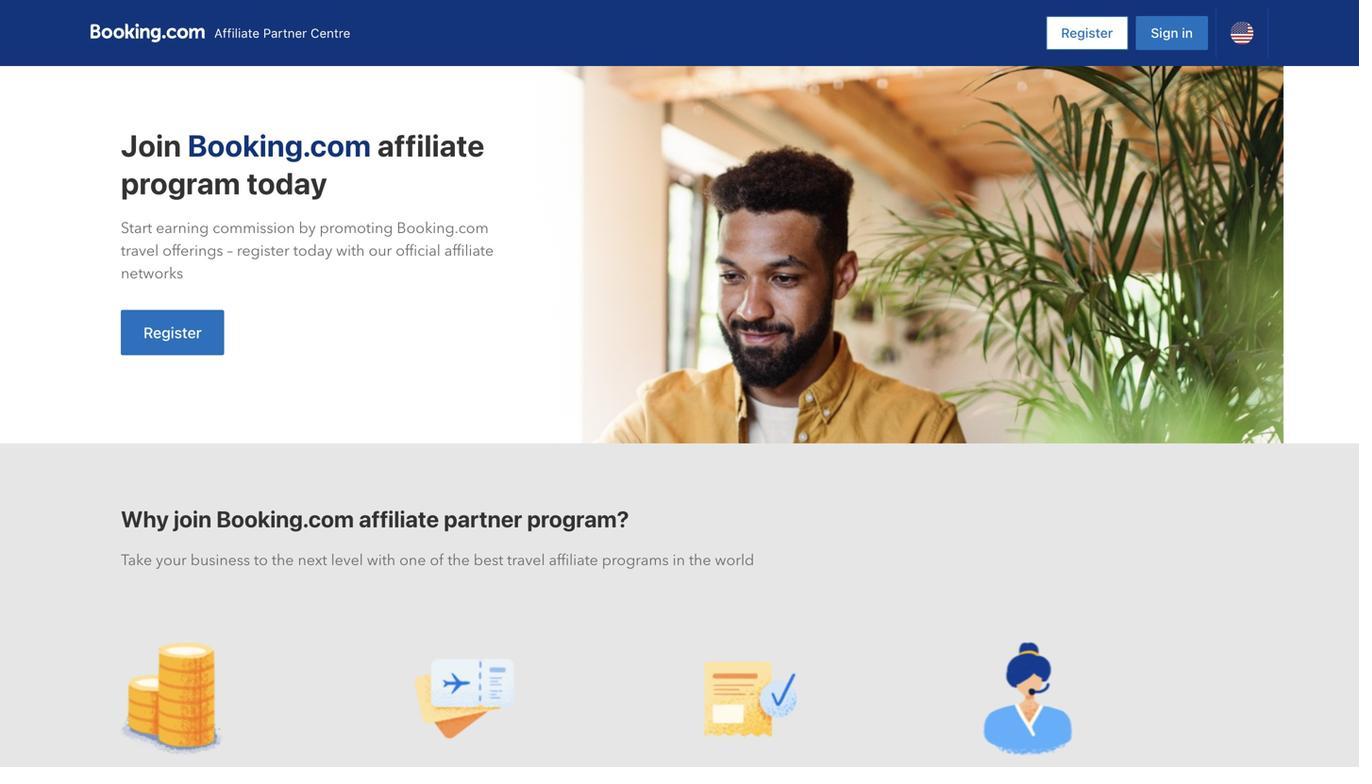 Task type: vqa. For each thing, say whether or not it's contained in the screenshot.
"MUSEUMS, ARTS & CULTURE (19)"
no



Task type: describe. For each thing, give the bounding box(es) containing it.
1 the from the left
[[272, 550, 294, 571]]

level
[[331, 550, 363, 571]]

world
[[715, 550, 755, 571]]

partner
[[444, 506, 522, 533]]

of
[[430, 550, 444, 571]]

1 horizontal spatial register
[[1062, 25, 1113, 41]]

business
[[191, 550, 250, 571]]

1 vertical spatial register link
[[121, 310, 224, 356]]

networks
[[121, 263, 183, 284]]

1 horizontal spatial in
[[1182, 25, 1193, 41]]

today inside start earning commission by promoting booking.com travel offerings – register today with our official affiliate networks
[[293, 241, 332, 262]]

travel inside start earning commission by promoting booking.com travel offerings – register today with our official affiliate networks
[[121, 241, 159, 262]]

join booking.com
[[121, 127, 371, 163]]

why
[[121, 506, 169, 533]]

start
[[121, 218, 152, 239]]

–
[[227, 241, 233, 262]]

earning
[[156, 218, 209, 239]]

offerings
[[163, 241, 223, 262]]

affiliate inside affiliate program today
[[377, 127, 485, 163]]

with inside start earning commission by promoting booking.com travel offerings – register today with our official affiliate networks
[[336, 241, 365, 262]]

sign in
[[1151, 25, 1193, 41]]

0 horizontal spatial in
[[673, 550, 685, 571]]

best
[[474, 550, 504, 571]]

one
[[399, 550, 426, 571]]

start earning commission by promoting booking.com travel offerings – register today with our official affiliate networks
[[121, 218, 494, 284]]

take your business to the next level with one of the best travel affiliate programs in the world
[[121, 550, 755, 571]]

our
[[369, 241, 392, 262]]

register
[[237, 241, 290, 262]]

program
[[121, 165, 240, 201]]

booking.com affiliate partner centre image
[[91, 24, 351, 42]]



Task type: locate. For each thing, give the bounding box(es) containing it.
1 vertical spatial travel
[[507, 550, 545, 571]]

affiliate program today
[[121, 127, 485, 201]]

register down networks
[[144, 324, 202, 342]]

the right of
[[448, 550, 470, 571]]

today down by
[[293, 241, 332, 262]]

register inside button
[[144, 324, 202, 342]]

join
[[174, 506, 212, 533]]

0 vertical spatial register link
[[1046, 16, 1129, 50]]

today
[[247, 165, 327, 201], [293, 241, 332, 262]]

promoting
[[320, 218, 393, 239]]

today up by
[[247, 165, 327, 201]]

0 vertical spatial in
[[1182, 25, 1193, 41]]

with left one
[[367, 550, 396, 571]]

sign in link
[[1136, 16, 1209, 50]]

take
[[121, 550, 152, 571]]

today inside affiliate program today
[[247, 165, 327, 201]]

2 vertical spatial booking.com
[[216, 506, 354, 533]]

sign
[[1151, 25, 1179, 41]]

0 vertical spatial register
[[1062, 25, 1113, 41]]

0 vertical spatial booking.com
[[188, 127, 371, 163]]

the
[[272, 550, 294, 571], [448, 550, 470, 571], [689, 550, 711, 571]]

in right sign
[[1182, 25, 1193, 41]]

with
[[336, 241, 365, 262], [367, 550, 396, 571]]

program?
[[527, 506, 629, 533]]

why join booking.com affiliate partner program?
[[121, 506, 629, 533]]

3 the from the left
[[689, 550, 711, 571]]

commission
[[213, 218, 295, 239]]

booking.com inside start earning commission by promoting booking.com travel offerings – register today with our official affiliate networks
[[397, 218, 489, 239]]

0 horizontal spatial with
[[336, 241, 365, 262]]

the left world
[[689, 550, 711, 571]]

1 horizontal spatial register link
[[1046, 16, 1129, 50]]

programs
[[602, 550, 669, 571]]

to
[[254, 550, 268, 571]]

booking.com up commission
[[188, 127, 371, 163]]

0 horizontal spatial travel
[[121, 241, 159, 262]]

next
[[298, 550, 327, 571]]

2 the from the left
[[448, 550, 470, 571]]

0 horizontal spatial register
[[144, 324, 202, 342]]

travel
[[121, 241, 159, 262], [507, 550, 545, 571]]

join
[[121, 127, 181, 163]]

travel down start
[[121, 241, 159, 262]]

1 vertical spatial register
[[144, 324, 202, 342]]

in
[[1182, 25, 1193, 41], [673, 550, 685, 571]]

0 vertical spatial with
[[336, 241, 365, 262]]

0 vertical spatial today
[[247, 165, 327, 201]]

travel right best
[[507, 550, 545, 571]]

1 horizontal spatial the
[[448, 550, 470, 571]]

2 horizontal spatial the
[[689, 550, 711, 571]]

0 vertical spatial travel
[[121, 241, 159, 262]]

1 horizontal spatial with
[[367, 550, 396, 571]]

0 horizontal spatial register link
[[121, 310, 224, 356]]

register
[[1062, 25, 1113, 41], [144, 324, 202, 342]]

affiliate
[[377, 127, 485, 163], [445, 241, 494, 262], [359, 506, 439, 533], [549, 550, 598, 571]]

in right programs
[[673, 550, 685, 571]]

register link left sign
[[1046, 16, 1129, 50]]

booking.com up official
[[397, 218, 489, 239]]

1 vertical spatial with
[[367, 550, 396, 571]]

booking.com up the to
[[216, 506, 354, 533]]

register button
[[121, 310, 224, 356]]

with down promoting
[[336, 241, 365, 262]]

the right the to
[[272, 550, 294, 571]]

0 horizontal spatial the
[[272, 550, 294, 571]]

register link
[[1046, 16, 1129, 50], [121, 310, 224, 356]]

booking.com
[[188, 127, 371, 163], [397, 218, 489, 239], [216, 506, 354, 533]]

1 vertical spatial today
[[293, 241, 332, 262]]

by
[[299, 218, 316, 239]]

official
[[396, 241, 441, 262]]

1 vertical spatial in
[[673, 550, 685, 571]]

1 horizontal spatial travel
[[507, 550, 545, 571]]

register link down networks
[[121, 310, 224, 356]]

your
[[156, 550, 187, 571]]

register left sign
[[1062, 25, 1113, 41]]

affiliate inside start earning commission by promoting booking.com travel offerings – register today with our official affiliate networks
[[445, 241, 494, 262]]

1 vertical spatial booking.com
[[397, 218, 489, 239]]



